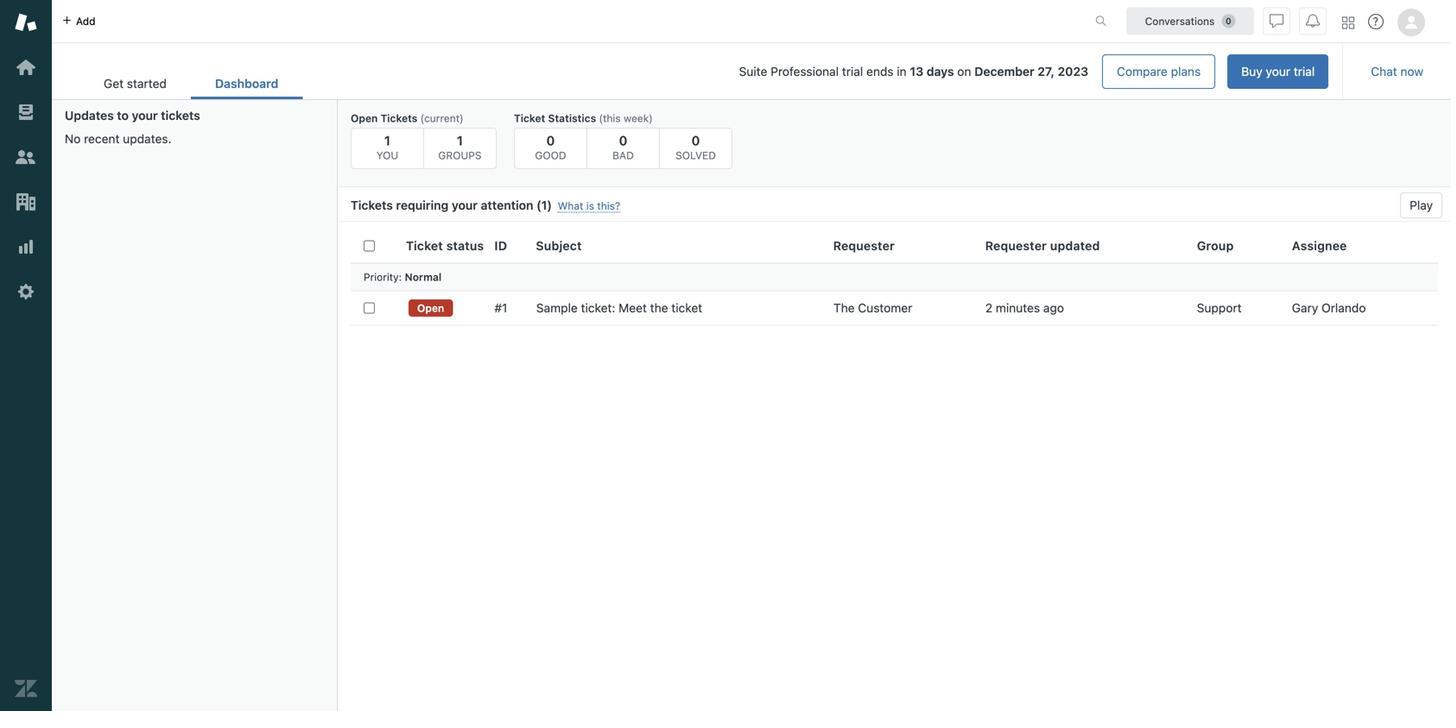 Task type: describe. For each thing, give the bounding box(es) containing it.
(current)
[[420, 112, 464, 124]]

ticket
[[672, 301, 703, 315]]

1 vertical spatial tickets
[[351, 198, 393, 213]]

get started image
[[15, 56, 37, 79]]

the
[[834, 301, 855, 315]]

0 bad
[[613, 133, 634, 162]]

started
[[127, 76, 167, 91]]

(this
[[599, 112, 621, 124]]

0 good
[[535, 133, 566, 162]]

trial for your
[[1294, 64, 1315, 79]]

sample ticket: meet the ticket link
[[536, 301, 703, 316]]

subject
[[536, 239, 582, 253]]

the customer
[[834, 301, 913, 315]]

0 vertical spatial tickets
[[381, 112, 418, 124]]

requester for requester updated
[[986, 239, 1047, 253]]

ends
[[867, 64, 894, 79]]

updates to your tickets
[[65, 108, 200, 123]]

now
[[1401, 64, 1424, 79]]

requiring
[[396, 198, 449, 213]]

ticket status
[[406, 239, 484, 253]]

group
[[1197, 239, 1234, 253]]

updates.
[[123, 132, 172, 146]]

#1
[[495, 301, 508, 315]]

gary orlando
[[1292, 301, 1366, 315]]

to
[[117, 108, 129, 123]]

play
[[1410, 198, 1433, 213]]

conversations
[[1145, 15, 1215, 27]]

days
[[927, 64, 954, 79]]

tickets requiring your attention ( 1 ) what is this?
[[351, 198, 620, 213]]

in
[[897, 64, 907, 79]]

updated
[[1050, 239, 1100, 253]]

december
[[975, 64, 1035, 79]]

requester updated
[[986, 239, 1100, 253]]

priority
[[364, 271, 399, 283]]

get started
[[104, 76, 167, 91]]

week)
[[624, 112, 653, 124]]

0 solved
[[676, 133, 716, 162]]

views image
[[15, 101, 37, 124]]

suite professional trial ends in 13 days on december 27, 2023
[[739, 64, 1089, 79]]

organizations image
[[15, 191, 37, 213]]

minutes
[[996, 301, 1040, 315]]

compare
[[1117, 64, 1168, 79]]

2
[[986, 301, 993, 315]]

trial for professional
[[842, 64, 863, 79]]

your inside button
[[1266, 64, 1291, 79]]

sample
[[536, 301, 578, 315]]

what
[[558, 200, 583, 212]]

chat
[[1371, 64, 1398, 79]]

orlando
[[1322, 301, 1366, 315]]

buy your trial
[[1242, 64, 1315, 79]]

:
[[399, 271, 402, 283]]

1 for 1 groups
[[457, 133, 463, 148]]

is
[[586, 200, 594, 212]]

attention
[[481, 198, 534, 213]]

admin image
[[15, 281, 37, 303]]

grid containing ticket status
[[338, 229, 1451, 712]]

tab list containing get started
[[79, 67, 303, 99]]

ticket statistics (this week)
[[514, 112, 653, 124]]

2 minutes ago
[[986, 301, 1064, 315]]

gary
[[1292, 301, 1319, 315]]

December 27, 2023 text field
[[975, 64, 1089, 79]]

meet
[[619, 301, 647, 315]]



Task type: locate. For each thing, give the bounding box(es) containing it.
assignee
[[1292, 239, 1347, 253]]

0 horizontal spatial 1
[[384, 133, 391, 148]]

1 up 'you'
[[384, 133, 391, 148]]

0 for 0 solved
[[692, 133, 700, 148]]

you
[[376, 149, 399, 162]]

2 0 from the left
[[619, 133, 628, 148]]

sample ticket: meet the ticket
[[536, 301, 703, 315]]

recent
[[84, 132, 120, 146]]

)
[[547, 198, 552, 213]]

notifications image
[[1306, 14, 1320, 28]]

2 horizontal spatial 0
[[692, 133, 700, 148]]

(
[[537, 198, 541, 213]]

ticket inside grid
[[406, 239, 443, 253]]

0 vertical spatial open
[[351, 112, 378, 124]]

customers image
[[15, 146, 37, 168]]

open inside grid
[[417, 302, 444, 314]]

0 vertical spatial your
[[1266, 64, 1291, 79]]

trial
[[1294, 64, 1315, 79], [842, 64, 863, 79]]

your for updates to your tickets
[[132, 108, 158, 123]]

0 inside 0 bad
[[619, 133, 628, 148]]

0 horizontal spatial ticket
[[406, 239, 443, 253]]

tickets up 'select all tickets' option
[[351, 198, 393, 213]]

0 up solved
[[692, 133, 700, 148]]

section
[[317, 54, 1329, 89]]

2 trial from the left
[[842, 64, 863, 79]]

open tickets (current)
[[351, 112, 464, 124]]

good
[[535, 149, 566, 162]]

button displays agent's chat status as invisible. image
[[1270, 14, 1284, 28]]

0 horizontal spatial your
[[132, 108, 158, 123]]

2023
[[1058, 64, 1089, 79]]

1 vertical spatial open
[[417, 302, 444, 314]]

1 inside 1 you
[[384, 133, 391, 148]]

open down the "normal"
[[417, 302, 444, 314]]

solved
[[676, 149, 716, 162]]

priority : normal
[[364, 271, 442, 283]]

play button
[[1401, 193, 1443, 219]]

plans
[[1171, 64, 1201, 79]]

buy
[[1242, 64, 1263, 79]]

1 0 from the left
[[547, 133, 555, 148]]

tickets up 1 you
[[381, 112, 418, 124]]

27,
[[1038, 64, 1055, 79]]

0 horizontal spatial requester
[[833, 239, 895, 253]]

open for open
[[417, 302, 444, 314]]

buy your trial button
[[1228, 54, 1329, 89]]

zendesk image
[[15, 678, 37, 701]]

1 up "groups"
[[457, 133, 463, 148]]

1 trial from the left
[[1294, 64, 1315, 79]]

compare plans
[[1117, 64, 1201, 79]]

0
[[547, 133, 555, 148], [619, 133, 628, 148], [692, 133, 700, 148]]

no
[[65, 132, 81, 146]]

0 inside 0 solved
[[692, 133, 700, 148]]

get
[[104, 76, 124, 91]]

2 requester from the left
[[986, 239, 1047, 253]]

the
[[650, 301, 668, 315]]

your right to
[[132, 108, 158, 123]]

add button
[[52, 0, 106, 42]]

1 horizontal spatial 0
[[619, 133, 628, 148]]

1 horizontal spatial ticket
[[514, 112, 545, 124]]

professional
[[771, 64, 839, 79]]

1 horizontal spatial open
[[417, 302, 444, 314]]

1 horizontal spatial 1
[[457, 133, 463, 148]]

customer
[[858, 301, 913, 315]]

get started tab
[[79, 67, 191, 99]]

zendesk support image
[[15, 11, 37, 34]]

section containing compare plans
[[317, 54, 1329, 89]]

1 groups
[[438, 133, 482, 162]]

this?
[[597, 200, 620, 212]]

id
[[495, 239, 507, 253]]

1 you
[[376, 133, 399, 162]]

groups
[[438, 149, 482, 162]]

support
[[1197, 301, 1242, 315]]

bad
[[613, 149, 634, 162]]

ticket:
[[581, 301, 616, 315]]

your up status
[[452, 198, 478, 213]]

1 for 1 you
[[384, 133, 391, 148]]

0 for 0 good
[[547, 133, 555, 148]]

your right buy
[[1266, 64, 1291, 79]]

requester left updated
[[986, 239, 1047, 253]]

requester for requester
[[833, 239, 895, 253]]

1 vertical spatial ticket
[[406, 239, 443, 253]]

ago
[[1044, 301, 1064, 315]]

ticket for ticket statistics (this week)
[[514, 112, 545, 124]]

2 horizontal spatial your
[[1266, 64, 1291, 79]]

conversations button
[[1127, 7, 1255, 35]]

0 up bad
[[619, 133, 628, 148]]

tickets
[[381, 112, 418, 124], [351, 198, 393, 213]]

ticket up the 0 good
[[514, 112, 545, 124]]

your for tickets requiring your attention ( 1 ) what is this?
[[452, 198, 478, 213]]

ticket for ticket status
[[406, 239, 443, 253]]

0 vertical spatial ticket
[[514, 112, 545, 124]]

0 up the good
[[547, 133, 555, 148]]

1 horizontal spatial your
[[452, 198, 478, 213]]

no recent updates.
[[65, 132, 172, 146]]

reporting image
[[15, 236, 37, 258]]

1
[[384, 133, 391, 148], [457, 133, 463, 148], [541, 198, 547, 213]]

1 requester from the left
[[833, 239, 895, 253]]

chat now
[[1371, 64, 1424, 79]]

1 horizontal spatial trial
[[1294, 64, 1315, 79]]

your
[[1266, 64, 1291, 79], [132, 108, 158, 123], [452, 198, 478, 213]]

None checkbox
[[364, 303, 375, 314]]

on
[[958, 64, 972, 79]]

requester
[[833, 239, 895, 253], [986, 239, 1047, 253]]

dashboard
[[215, 76, 279, 91]]

13
[[910, 64, 924, 79]]

0 horizontal spatial trial
[[842, 64, 863, 79]]

0 for 0 bad
[[619, 133, 628, 148]]

open for open tickets (current)
[[351, 112, 378, 124]]

main element
[[0, 0, 52, 712]]

suite
[[739, 64, 768, 79]]

get help image
[[1369, 14, 1384, 29]]

Select All Tickets checkbox
[[364, 240, 375, 252]]

open
[[351, 112, 378, 124], [417, 302, 444, 314]]

3 0 from the left
[[692, 133, 700, 148]]

trial down notifications icon
[[1294, 64, 1315, 79]]

open up 1 you
[[351, 112, 378, 124]]

tickets
[[161, 108, 200, 123]]

grid
[[338, 229, 1451, 712]]

ticket up the "normal"
[[406, 239, 443, 253]]

zendesk products image
[[1343, 17, 1355, 29]]

1 vertical spatial your
[[132, 108, 158, 123]]

normal
[[405, 271, 442, 283]]

1 horizontal spatial requester
[[986, 239, 1047, 253]]

chat now button
[[1357, 54, 1438, 89]]

add
[[76, 15, 95, 27]]

trial inside button
[[1294, 64, 1315, 79]]

0 horizontal spatial open
[[351, 112, 378, 124]]

1 inside 1 groups
[[457, 133, 463, 148]]

ticket
[[514, 112, 545, 124], [406, 239, 443, 253]]

status
[[447, 239, 484, 253]]

0 horizontal spatial 0
[[547, 133, 555, 148]]

0 inside the 0 good
[[547, 133, 555, 148]]

2 horizontal spatial 1
[[541, 198, 547, 213]]

updates
[[65, 108, 114, 123]]

compare plans button
[[1102, 54, 1216, 89]]

2 vertical spatial your
[[452, 198, 478, 213]]

tab list
[[79, 67, 303, 99]]

statistics
[[548, 112, 596, 124]]

1 left what
[[541, 198, 547, 213]]

trial left the ends
[[842, 64, 863, 79]]

requester up "the customer"
[[833, 239, 895, 253]]



Task type: vqa. For each thing, say whether or not it's contained in the screenshot.
Suite Professional trial ends in 13 days on December 27, 2023 at the right
yes



